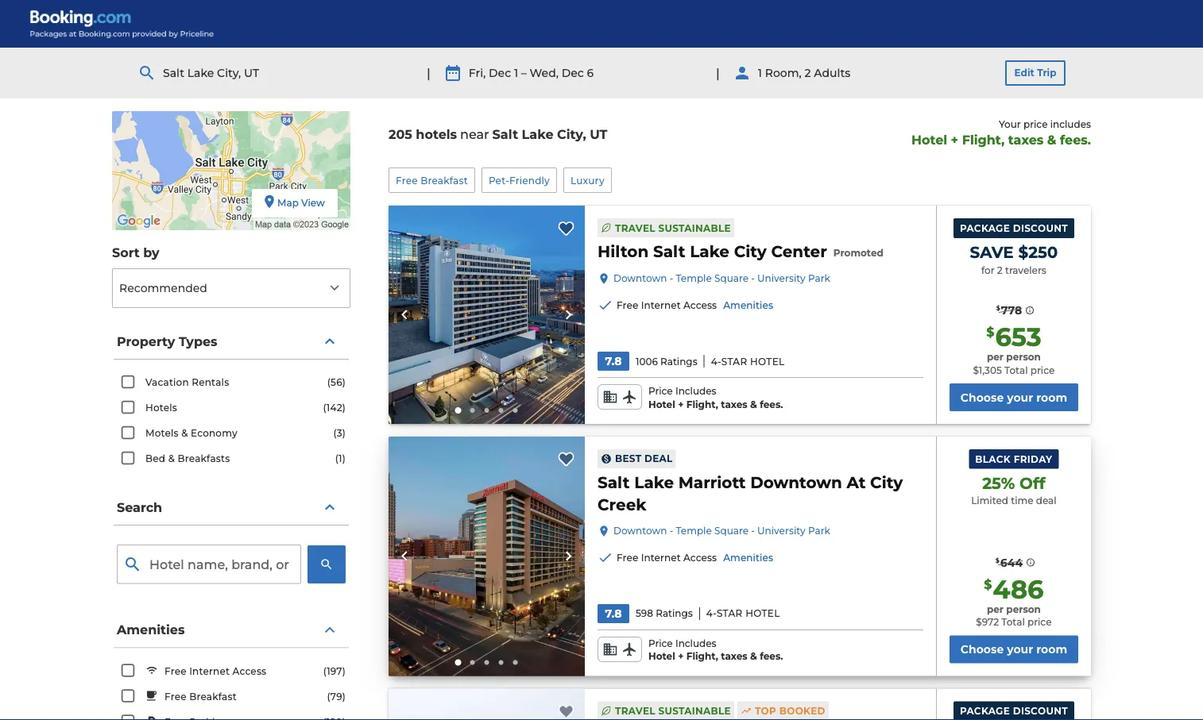 Task type: describe. For each thing, give the bounding box(es) containing it.
motels & economy
[[145, 428, 238, 440]]

2 discount from the top
[[1013, 706, 1068, 718]]

$ for 486
[[984, 577, 992, 592]]

your price includes hotel + flight, taxes & fees.
[[912, 118, 1091, 147]]

7.8 for 486
[[605, 607, 622, 621]]

deal
[[645, 453, 673, 465]]

for 2 travelers
[[982, 265, 1047, 276]]

fri, dec 1 – wed, dec 6
[[469, 66, 594, 80]]

$972
[[976, 617, 999, 629]]

pet-
[[489, 175, 509, 186]]

2 package discount from the top
[[960, 706, 1068, 718]]

2 package from the top
[[960, 706, 1010, 718]]

friendly
[[509, 175, 550, 186]]

price for 653
[[649, 386, 673, 397]]

edit
[[1015, 67, 1035, 79]]

downtown for 486
[[614, 526, 667, 537]]

types
[[179, 334, 217, 349]]

0 horizontal spatial city
[[734, 242, 767, 262]]

go to image #1 image for 486
[[455, 660, 461, 666]]

fri,
[[469, 66, 486, 80]]

save
[[970, 243, 1014, 262]]

temple for 486
[[676, 526, 712, 537]]

downtown - temple square - university park for 486
[[614, 526, 831, 537]]

go to image #2 image for 653
[[470, 408, 475, 413]]

marriott
[[679, 473, 746, 493]]

per for 486
[[987, 604, 1004, 615]]

amenities button
[[114, 613, 349, 649]]

by
[[143, 245, 160, 260]]

taxes inside your price includes hotel + flight, taxes & fees.
[[1008, 132, 1044, 147]]

free down the hilton
[[617, 300, 639, 312]]

$ 778
[[996, 304, 1022, 318]]

vacation rentals
[[145, 377, 229, 389]]

view
[[301, 197, 325, 209]]

amenities for 653
[[723, 300, 773, 312]]

- down salt lake marriott downtown at city creek
[[751, 526, 755, 537]]

top booked
[[755, 706, 826, 717]]

+ for 653
[[678, 399, 684, 411]]

2 travel sustainable from the top
[[615, 706, 731, 717]]

property types button
[[114, 324, 349, 360]]

1 room, 2 adults
[[758, 66, 851, 80]]

2 dec from the left
[[562, 66, 584, 80]]

city inside salt lake marriott downtown at city creek
[[870, 473, 903, 493]]

0 horizontal spatial 2
[[805, 66, 811, 80]]

square for 653
[[715, 273, 749, 285]]

internet for 486
[[641, 553, 681, 564]]

recommended
[[119, 281, 207, 295]]

salt lake city, ut
[[163, 66, 259, 80]]

fees. for 653
[[760, 399, 783, 411]]

recommended button
[[112, 269, 351, 308]]

0 vertical spatial city,
[[217, 66, 241, 80]]

| for 1 room, 2 adults
[[716, 65, 720, 81]]

free down '205'
[[396, 175, 418, 186]]

$ for 644
[[996, 557, 1000, 565]]

$250
[[1018, 243, 1058, 262]]

choose for 486
[[961, 643, 1004, 657]]

best deal
[[615, 453, 673, 465]]

486
[[993, 574, 1044, 605]]

1 discount from the top
[[1013, 223, 1068, 234]]

go to image #5 image for 653
[[513, 408, 518, 413]]

park for 486
[[808, 526, 831, 537]]

205 hotels near salt lake city, ut
[[389, 127, 608, 142]]

pet-friendly
[[489, 175, 550, 186]]

your
[[999, 118, 1021, 130]]

–
[[521, 66, 527, 80]]

room for 486
[[1037, 643, 1068, 657]]

taxes for 486
[[721, 651, 748, 663]]

free down 'creek'
[[617, 553, 639, 564]]

edit trip
[[1015, 67, 1057, 79]]

$1,305
[[973, 365, 1002, 376]]

includes for 653
[[676, 386, 717, 397]]

university for 653
[[758, 273, 806, 285]]

free down amenities "dropdown button" in the left bottom of the page
[[165, 666, 187, 678]]

flight, for 486
[[687, 651, 718, 663]]

limited
[[971, 496, 1009, 507]]

salt inside hilton salt lake city center - promoted element
[[653, 242, 686, 262]]

1 travel sustainable from the top
[[615, 222, 731, 234]]

$ for 778
[[996, 305, 1001, 312]]

3 photo carousel region from the top
[[389, 689, 585, 721]]

hotels
[[145, 403, 177, 414]]

price includes hotel + flight, taxes & fees. for 653
[[649, 386, 783, 411]]

- down deal
[[670, 526, 673, 537]]

economy
[[191, 428, 238, 440]]

luxury
[[571, 175, 605, 186]]

free internet access
[[165, 666, 267, 678]]

salt right near
[[492, 127, 518, 142]]

205
[[389, 127, 412, 142]]

property building image for 486
[[389, 437, 585, 677]]

amenities inside "dropdown button"
[[117, 623, 185, 638]]

search
[[117, 500, 162, 515]]

2 vertical spatial access
[[233, 666, 267, 678]]

price inside your price includes hotel + flight, taxes & fees.
[[1024, 118, 1048, 130]]

1006 ratings
[[636, 356, 698, 367]]

ratings for 486
[[656, 608, 693, 620]]

total for 486
[[1002, 617, 1025, 629]]

25%
[[983, 474, 1015, 493]]

free internet access amenities for 486
[[617, 553, 773, 564]]

1 package from the top
[[960, 223, 1010, 234]]

center
[[771, 242, 827, 262]]

temple for 653
[[676, 273, 712, 285]]

(1)
[[335, 453, 346, 465]]

hilton
[[598, 242, 649, 262]]

choose your room button for 653
[[950, 384, 1079, 412]]

deal
[[1036, 496, 1057, 507]]

go to image #4 image for 653
[[499, 408, 504, 413]]

off
[[1020, 474, 1046, 493]]

vacation
[[145, 377, 189, 389]]

rentals
[[192, 377, 229, 389]]

your for 486
[[1007, 643, 1033, 657]]

free internet access amenities for 653
[[617, 300, 773, 312]]

hilton salt lake city center
[[598, 242, 827, 262]]

598
[[636, 608, 653, 620]]

go to image #3 image for 653
[[484, 408, 489, 413]]

1 dec from the left
[[489, 66, 511, 80]]

Hotel name, brand, or keyword text field
[[117, 545, 301, 585]]

price for 653
[[1031, 365, 1055, 376]]

bed & breakfasts
[[145, 453, 230, 465]]

at
[[847, 473, 866, 493]]

4-star hotel for 486
[[706, 608, 780, 620]]

4- for 653
[[711, 356, 722, 367]]

(79)
[[327, 692, 346, 703]]

1 travel from the top
[[615, 222, 656, 234]]

best
[[615, 453, 642, 465]]

2 travel from the top
[[615, 706, 656, 717]]

property
[[117, 334, 175, 349]]

0 horizontal spatial ut
[[244, 66, 259, 80]]

map
[[277, 197, 299, 209]]

778
[[1001, 304, 1022, 318]]

friday
[[1014, 454, 1053, 465]]

7.8 for 653
[[605, 355, 622, 369]]

choose your room for 486
[[961, 643, 1068, 657]]

flight, inside your price includes hotel + flight, taxes & fees.
[[962, 132, 1005, 147]]

$ for 653
[[987, 324, 995, 340]]

for
[[982, 265, 995, 276]]

booked
[[780, 706, 826, 717]]

go to image #3 image for 486
[[484, 661, 489, 666]]

653
[[995, 322, 1042, 353]]

free down free internet access
[[165, 692, 187, 703]]

hotels
[[416, 127, 457, 142]]

black
[[975, 454, 1011, 465]]

price includes hotel + flight, taxes & fees. for 486
[[649, 638, 783, 663]]

travelers
[[1005, 265, 1047, 276]]

- down hilton salt lake city center
[[670, 273, 673, 285]]

+ for 486
[[678, 651, 684, 663]]

breakfasts
[[178, 453, 230, 465]]

(142)
[[323, 403, 346, 414]]

- down hilton salt lake city center - promoted element at the top
[[751, 273, 755, 285]]

go to image #2 image for 486
[[470, 661, 475, 666]]

2 vertical spatial internet
[[189, 666, 230, 678]]

taxes for 653
[[721, 399, 748, 411]]

downtown - temple square - university park for 653
[[614, 273, 831, 285]]

property types
[[117, 334, 217, 349]]

4- for 486
[[706, 608, 717, 620]]

4-star hotel for 653
[[711, 356, 785, 367]]



Task type: locate. For each thing, give the bounding box(es) containing it.
downtown left at
[[750, 473, 842, 493]]

free breakfast down hotels
[[396, 175, 468, 186]]

1 left –
[[514, 66, 518, 80]]

598 ratings
[[636, 608, 693, 620]]

square down salt lake marriott downtown at city creek
[[715, 526, 749, 537]]

downtown
[[614, 273, 667, 285], [750, 473, 842, 493], [614, 526, 667, 537]]

1 vertical spatial square
[[715, 526, 749, 537]]

internet down amenities "dropdown button" in the left bottom of the page
[[189, 666, 230, 678]]

flight, down 1006 ratings
[[687, 399, 718, 411]]

your down the $ 486 per person $972 total price
[[1007, 643, 1033, 657]]

property building image
[[389, 206, 585, 424], [389, 437, 585, 677]]

2 | from the left
[[716, 65, 720, 81]]

top
[[755, 706, 777, 717]]

1 your from the top
[[1007, 391, 1033, 404]]

photo carousel region for 653
[[389, 206, 585, 424]]

internet up 598 ratings on the bottom
[[641, 553, 681, 564]]

internet for 653
[[641, 300, 681, 312]]

person inside the $ 486 per person $972 total price
[[1007, 604, 1041, 615]]

1 vertical spatial price
[[1031, 365, 1055, 376]]

1 vertical spatial choose your room
[[961, 643, 1068, 657]]

1
[[514, 66, 518, 80], [758, 66, 762, 80]]

0 vertical spatial 2
[[805, 66, 811, 80]]

2 go to image #3 image from the top
[[484, 661, 489, 666]]

flight, down 598 ratings on the bottom
[[687, 651, 718, 663]]

ratings for 653
[[661, 356, 698, 367]]

total inside $ 653 per person $1,305 total price
[[1005, 365, 1028, 376]]

city
[[734, 242, 767, 262], [870, 473, 903, 493]]

includes
[[676, 386, 717, 397], [676, 638, 717, 650]]

salt up 'creek'
[[598, 473, 630, 493]]

ratings
[[661, 356, 698, 367], [656, 608, 693, 620]]

sort
[[112, 245, 140, 260]]

room down the $ 486 per person $972 total price
[[1037, 643, 1068, 657]]

limited time deal
[[971, 496, 1057, 507]]

park down center
[[808, 273, 831, 285]]

1 choose your room button from the top
[[950, 384, 1079, 412]]

fees. inside your price includes hotel + flight, taxes & fees.
[[1060, 132, 1091, 147]]

1 vertical spatial 4-
[[706, 608, 717, 620]]

2 vertical spatial downtown
[[614, 526, 667, 537]]

0 vertical spatial price
[[649, 386, 673, 397]]

0 vertical spatial room
[[1037, 391, 1068, 404]]

0 horizontal spatial city,
[[217, 66, 241, 80]]

$ 653 per person $1,305 total price
[[973, 322, 1055, 376]]

2 property building image from the top
[[389, 437, 585, 677]]

includes down 598 ratings on the bottom
[[676, 638, 717, 650]]

dec right fri, at the left top
[[489, 66, 511, 80]]

salt lake marriott downtown at city creek element
[[598, 472, 923, 516]]

university
[[758, 273, 806, 285], [758, 526, 806, 537]]

per inside $ 653 per person $1,305 total price
[[987, 351, 1004, 363]]

ut
[[244, 66, 259, 80], [590, 127, 608, 142]]

choose your room button for 486
[[950, 636, 1079, 664]]

downtown inside salt lake marriott downtown at city creek
[[750, 473, 842, 493]]

1 vertical spatial access
[[684, 553, 717, 564]]

city right at
[[870, 473, 903, 493]]

sustainable
[[659, 222, 731, 234], [659, 706, 731, 717]]

square for 486
[[715, 526, 749, 537]]

salt inside salt lake marriott downtown at city creek
[[598, 473, 630, 493]]

2 go to image #1 image from the top
[[455, 660, 461, 666]]

go to image #1 image for 653
[[455, 408, 461, 414]]

1 vertical spatial 7.8
[[605, 607, 622, 621]]

2 right room,
[[805, 66, 811, 80]]

0 vertical spatial internet
[[641, 300, 681, 312]]

hilton salt lake city center - promoted element
[[598, 241, 884, 263]]

0 vertical spatial +
[[951, 132, 959, 147]]

total right $1,305
[[1005, 365, 1028, 376]]

2 room from the top
[[1037, 643, 1068, 657]]

price includes hotel + flight, taxes & fees. down 1006 ratings
[[649, 386, 783, 411]]

free internet access amenities down hilton salt lake city center
[[617, 300, 773, 312]]

taxes
[[1008, 132, 1044, 147], [721, 399, 748, 411], [721, 651, 748, 663]]

edit trip button
[[1005, 60, 1066, 86]]

2 choose your room button from the top
[[950, 636, 1079, 664]]

2 vertical spatial fees.
[[760, 651, 783, 663]]

amenities down hilton salt lake city center - promoted element at the top
[[723, 300, 773, 312]]

downtown down the hilton
[[614, 273, 667, 285]]

1 vertical spatial ratings
[[656, 608, 693, 620]]

0 vertical spatial your
[[1007, 391, 1033, 404]]

1 vertical spatial amenities
[[723, 553, 773, 564]]

price
[[1024, 118, 1048, 130], [1031, 365, 1055, 376], [1028, 617, 1052, 629]]

creek
[[598, 495, 647, 515]]

amenities down salt lake marriott downtown at city creek
[[723, 553, 773, 564]]

2 photo carousel region from the top
[[389, 437, 585, 677]]

breakfast
[[421, 175, 468, 186], [189, 692, 237, 703]]

1 vertical spatial package discount
[[960, 706, 1068, 718]]

2 right for
[[997, 265, 1003, 276]]

go to image #4 image for 486
[[499, 661, 504, 666]]

1 price from the top
[[649, 386, 673, 397]]

price down 653
[[1031, 365, 1055, 376]]

0 vertical spatial 4-star hotel
[[711, 356, 785, 367]]

0 vertical spatial travel sustainable
[[615, 222, 731, 234]]

lake
[[187, 66, 214, 80], [522, 127, 554, 142], [690, 242, 730, 262], [634, 473, 674, 493]]

2 vertical spatial amenities
[[117, 623, 185, 638]]

0 vertical spatial go to image #4 image
[[499, 408, 504, 413]]

star for 486
[[717, 608, 743, 620]]

0 vertical spatial breakfast
[[421, 175, 468, 186]]

2 7.8 from the top
[[605, 607, 622, 621]]

2 choose from the top
[[961, 643, 1004, 657]]

1 vertical spatial photo carousel region
[[389, 437, 585, 677]]

ratings right 598
[[656, 608, 693, 620]]

0 vertical spatial go to image #1 image
[[455, 408, 461, 414]]

0 vertical spatial 4-
[[711, 356, 722, 367]]

per for 653
[[987, 351, 1004, 363]]

1 property building image from the top
[[389, 206, 585, 424]]

1 vertical spatial go to image #2 image
[[470, 661, 475, 666]]

1 horizontal spatial free breakfast
[[396, 175, 468, 186]]

1 vertical spatial free internet access amenities
[[617, 553, 773, 564]]

university down 'salt lake marriott downtown at city creek' "element"
[[758, 526, 806, 537]]

salt right the hilton
[[653, 242, 686, 262]]

4- right 598 ratings on the bottom
[[706, 608, 717, 620]]

sustainable left top
[[659, 706, 731, 717]]

sustainable up hilton salt lake city center
[[659, 222, 731, 234]]

1 choose from the top
[[961, 391, 1004, 404]]

access for 486
[[684, 553, 717, 564]]

0 vertical spatial go to image #5 image
[[513, 408, 518, 413]]

square
[[715, 273, 749, 285], [715, 526, 749, 537]]

0 vertical spatial star
[[722, 356, 748, 367]]

property building image for 653
[[389, 206, 585, 424]]

$ inside the $ 644
[[996, 557, 1000, 565]]

1 horizontal spatial 1
[[758, 66, 762, 80]]

person
[[1007, 351, 1041, 363], [1007, 604, 1041, 615]]

2 park from the top
[[808, 526, 831, 537]]

2 sustainable from the top
[[659, 706, 731, 717]]

1 square from the top
[[715, 273, 749, 285]]

0 vertical spatial price
[[1024, 118, 1048, 130]]

2 vertical spatial taxes
[[721, 651, 748, 663]]

total
[[1005, 365, 1028, 376], [1002, 617, 1025, 629]]

1 temple from the top
[[676, 273, 712, 285]]

1 go to image #5 image from the top
[[513, 408, 518, 413]]

1 vertical spatial taxes
[[721, 399, 748, 411]]

1 vertical spatial room
[[1037, 643, 1068, 657]]

person for 486
[[1007, 604, 1041, 615]]

|
[[427, 65, 431, 81], [716, 65, 720, 81]]

package discount
[[960, 223, 1068, 234], [960, 706, 1068, 718]]

choose for 653
[[961, 391, 1004, 404]]

access up 598 ratings on the bottom
[[684, 553, 717, 564]]

price for 486
[[1028, 617, 1052, 629]]

0 vertical spatial square
[[715, 273, 749, 285]]

go to image #5 image for 486
[[513, 661, 518, 666]]

1 sustainable from the top
[[659, 222, 731, 234]]

+ inside your price includes hotel + flight, taxes & fees.
[[951, 132, 959, 147]]

internet
[[641, 300, 681, 312], [641, 553, 681, 564], [189, 666, 230, 678]]

1 price includes hotel + flight, taxes & fees. from the top
[[649, 386, 783, 411]]

room,
[[765, 66, 802, 80]]

0 vertical spatial ratings
[[661, 356, 698, 367]]

2 go to image #5 image from the top
[[513, 661, 518, 666]]

0 horizontal spatial |
[[427, 65, 431, 81]]

hotel
[[912, 132, 947, 147], [750, 356, 785, 367], [649, 399, 675, 411], [746, 608, 780, 620], [649, 651, 675, 663]]

free breakfast down free internet access
[[165, 692, 237, 703]]

$ left 653
[[987, 324, 995, 340]]

choose your room down $972
[[961, 643, 1068, 657]]

0 vertical spatial temple
[[676, 273, 712, 285]]

flight,
[[962, 132, 1005, 147], [687, 399, 718, 411], [687, 651, 718, 663]]

$ left the 486
[[984, 577, 992, 592]]

6
[[587, 66, 594, 80]]

| left fri, at the left top
[[427, 65, 431, 81]]

star right 1006 ratings
[[722, 356, 748, 367]]

0 vertical spatial go to image #3 image
[[484, 408, 489, 413]]

price includes hotel + flight, taxes & fees.
[[649, 386, 783, 411], [649, 638, 783, 663]]

discount
[[1013, 223, 1068, 234], [1013, 706, 1068, 718]]

star
[[722, 356, 748, 367], [717, 608, 743, 620]]

photo carousel region for 486
[[389, 437, 585, 677]]

choose your room button down $972
[[950, 636, 1079, 664]]

go to image #2 image
[[470, 408, 475, 413], [470, 661, 475, 666]]

1 vertical spatial travel sustainable
[[615, 706, 731, 717]]

1 vertical spatial go to image #4 image
[[499, 661, 504, 666]]

2 price from the top
[[649, 638, 673, 650]]

total right $972
[[1002, 617, 1025, 629]]

hotel inside your price includes hotel + flight, taxes & fees.
[[912, 132, 947, 147]]

644
[[1001, 556, 1023, 570]]

0 vertical spatial package discount
[[960, 223, 1068, 234]]

1 choose your room from the top
[[961, 391, 1068, 404]]

0 vertical spatial downtown
[[614, 273, 667, 285]]

dec left "6"
[[562, 66, 584, 80]]

1 vertical spatial free breakfast
[[165, 692, 237, 703]]

1 horizontal spatial city,
[[557, 127, 586, 142]]

2 1 from the left
[[758, 66, 762, 80]]

1 horizontal spatial dec
[[562, 66, 584, 80]]

1006
[[636, 356, 658, 367]]

price down the 486
[[1028, 617, 1052, 629]]

2 per from the top
[[987, 604, 1004, 615]]

total for 653
[[1005, 365, 1028, 376]]

7.8 left 1006
[[605, 355, 622, 369]]

travel sustainable
[[615, 222, 731, 234], [615, 706, 731, 717]]

person down 644
[[1007, 604, 1041, 615]]

1 free internet access amenities from the top
[[617, 300, 773, 312]]

price down 598 ratings on the bottom
[[649, 638, 673, 650]]

1 vertical spatial property building image
[[389, 437, 585, 677]]

2 free internet access amenities from the top
[[617, 553, 773, 564]]

adults
[[814, 66, 851, 80]]

1 per from the top
[[987, 351, 1004, 363]]

amenities for 486
[[723, 553, 773, 564]]

1 downtown - temple square - university park from the top
[[614, 273, 831, 285]]

2 go to image #2 image from the top
[[470, 661, 475, 666]]

1 vertical spatial go to image #3 image
[[484, 661, 489, 666]]

$ left 778
[[996, 305, 1001, 312]]

0 vertical spatial total
[[1005, 365, 1028, 376]]

1 vertical spatial your
[[1007, 643, 1033, 657]]

2 downtown - temple square - university park from the top
[[614, 526, 831, 537]]

| for fri, dec 1 – wed, dec 6
[[427, 65, 431, 81]]

go to image #4 image
[[499, 408, 504, 413], [499, 661, 504, 666]]

0 vertical spatial choose
[[961, 391, 1004, 404]]

0 horizontal spatial breakfast
[[189, 692, 237, 703]]

0 vertical spatial package
[[960, 223, 1010, 234]]

per inside the $ 486 per person $972 total price
[[987, 604, 1004, 615]]

0 vertical spatial free breakfast
[[396, 175, 468, 186]]

2 price includes hotel + flight, taxes & fees. from the top
[[649, 638, 783, 663]]

0 vertical spatial fees.
[[1060, 132, 1091, 147]]

downtown for 653
[[614, 273, 667, 285]]

choose
[[961, 391, 1004, 404], [961, 643, 1004, 657]]

star for 653
[[722, 356, 748, 367]]

price down 1006 ratings
[[649, 386, 673, 397]]

includes down 1006 ratings
[[676, 386, 717, 397]]

salt lake marriott downtown at city creek
[[598, 473, 903, 515]]

1 vertical spatial choose your room button
[[950, 636, 1079, 664]]

(197)
[[323, 666, 346, 678]]

near
[[460, 127, 489, 142]]

choose your room button
[[950, 384, 1079, 412], [950, 636, 1079, 664]]

flight, for 653
[[687, 399, 718, 411]]

1 park from the top
[[808, 273, 831, 285]]

+
[[951, 132, 959, 147], [678, 399, 684, 411], [678, 651, 684, 663]]

1 package discount from the top
[[960, 223, 1068, 234]]

4-
[[711, 356, 722, 367], [706, 608, 717, 620]]

0 vertical spatial discount
[[1013, 223, 1068, 234]]

2 includes from the top
[[676, 638, 717, 650]]

$ 644
[[996, 556, 1023, 570]]

park for 653
[[808, 273, 831, 285]]

bed
[[145, 453, 166, 465]]

0 horizontal spatial 1
[[514, 66, 518, 80]]

price for 486
[[649, 638, 673, 650]]

1 vertical spatial city
[[870, 473, 903, 493]]

downtown - temple square - university park down salt lake marriott downtown at city creek
[[614, 526, 831, 537]]

search button
[[114, 490, 349, 526]]

2 vertical spatial price
[[1028, 617, 1052, 629]]

1 go to image #3 image from the top
[[484, 408, 489, 413]]

price inside the $ 486 per person $972 total price
[[1028, 617, 1052, 629]]

-
[[670, 273, 673, 285], [751, 273, 755, 285], [670, 526, 673, 537], [751, 526, 755, 537]]

downtown - temple square - university park down hilton salt lake city center
[[614, 273, 831, 285]]

1 horizontal spatial 2
[[997, 265, 1003, 276]]

1 | from the left
[[427, 65, 431, 81]]

1 university from the top
[[758, 273, 806, 285]]

temple down marriott
[[676, 526, 712, 537]]

save $250
[[970, 243, 1058, 262]]

2 choose your room from the top
[[961, 643, 1068, 657]]

sort by
[[112, 245, 160, 260]]

choose your room for 653
[[961, 391, 1068, 404]]

1 vertical spatial breakfast
[[189, 692, 237, 703]]

$ inside $ 778
[[996, 305, 1001, 312]]

(56)
[[327, 377, 346, 389]]

includes
[[1051, 118, 1091, 130]]

salt down booking.com packages image
[[163, 66, 184, 80]]

photo carousel region
[[389, 206, 585, 424], [389, 437, 585, 677], [389, 689, 585, 721]]

your for 653
[[1007, 391, 1033, 404]]

1 1 from the left
[[514, 66, 518, 80]]

1 horizontal spatial ut
[[590, 127, 608, 142]]

choose down $972
[[961, 643, 1004, 657]]

1 vertical spatial go to image #5 image
[[513, 661, 518, 666]]

free
[[396, 175, 418, 186], [617, 300, 639, 312], [617, 553, 639, 564], [165, 666, 187, 678], [165, 692, 187, 703]]

per up $972
[[987, 604, 1004, 615]]

park down 'salt lake marriott downtown at city creek' "element"
[[808, 526, 831, 537]]

0 vertical spatial go to image #2 image
[[470, 408, 475, 413]]

university for 486
[[758, 526, 806, 537]]

0 vertical spatial university
[[758, 273, 806, 285]]

1 room from the top
[[1037, 391, 1068, 404]]

city left center
[[734, 242, 767, 262]]

2 vertical spatial flight,
[[687, 651, 718, 663]]

0 vertical spatial park
[[808, 273, 831, 285]]

$ 486 per person $972 total price
[[976, 574, 1052, 629]]

room for 653
[[1037, 391, 1068, 404]]

1 vertical spatial university
[[758, 526, 806, 537]]

1 7.8 from the top
[[605, 355, 622, 369]]

2 university from the top
[[758, 526, 806, 537]]

star right 598 ratings on the bottom
[[717, 608, 743, 620]]

choose down $1,305
[[961, 391, 1004, 404]]

1 go to image #4 image from the top
[[499, 408, 504, 413]]

fees. for 486
[[760, 651, 783, 663]]

0 vertical spatial flight,
[[962, 132, 1005, 147]]

25% off
[[983, 474, 1046, 493]]

booking.com packages image
[[29, 10, 215, 38]]

university down center
[[758, 273, 806, 285]]

1 go to image #1 image from the top
[[455, 408, 461, 414]]

internet up 1006 ratings
[[641, 300, 681, 312]]

1 vertical spatial price includes hotel + flight, taxes & fees.
[[649, 638, 783, 663]]

breakfast down hotels
[[421, 175, 468, 186]]

go to image #5 image
[[513, 408, 518, 413], [513, 661, 518, 666]]

price includes hotel + flight, taxes & fees. down 598 ratings on the bottom
[[649, 638, 783, 663]]

trip
[[1037, 67, 1057, 79]]

downtown down 'creek'
[[614, 526, 667, 537]]

price inside $ 653 per person $1,305 total price
[[1031, 365, 1055, 376]]

flight, down "your"
[[962, 132, 1005, 147]]

wed,
[[530, 66, 559, 80]]

time
[[1011, 496, 1034, 507]]

1 vertical spatial internet
[[641, 553, 681, 564]]

$
[[996, 305, 1001, 312], [987, 324, 995, 340], [996, 557, 1000, 565], [984, 577, 992, 592]]

access down amenities "dropdown button" in the left bottom of the page
[[233, 666, 267, 678]]

0 vertical spatial choose your room button
[[950, 384, 1079, 412]]

1 vertical spatial fees.
[[760, 399, 783, 411]]

1 includes from the top
[[676, 386, 717, 397]]

go to image #1 image
[[455, 408, 461, 414], [455, 660, 461, 666]]

7.8 left 598
[[605, 607, 622, 621]]

motels
[[145, 428, 179, 440]]

2 your from the top
[[1007, 643, 1033, 657]]

1 vertical spatial per
[[987, 604, 1004, 615]]

1 vertical spatial total
[[1002, 617, 1025, 629]]

0 vertical spatial downtown - temple square - university park
[[614, 273, 831, 285]]

1 photo carousel region from the top
[[389, 206, 585, 424]]

0 vertical spatial person
[[1007, 351, 1041, 363]]

0 vertical spatial choose your room
[[961, 391, 1068, 404]]

1 vertical spatial go to image #1 image
[[455, 660, 461, 666]]

price right "your"
[[1024, 118, 1048, 130]]

& inside your price includes hotel + flight, taxes & fees.
[[1047, 132, 1057, 147]]

1 vertical spatial discount
[[1013, 706, 1068, 718]]

go to image #3 image
[[484, 408, 489, 413], [484, 661, 489, 666]]

4- right 1006 ratings
[[711, 356, 722, 367]]

access
[[684, 300, 717, 312], [684, 553, 717, 564], [233, 666, 267, 678]]

lake inside salt lake marriott downtown at city creek
[[634, 473, 674, 493]]

0 vertical spatial property building image
[[389, 206, 585, 424]]

0 vertical spatial travel
[[615, 222, 656, 234]]

choose your room down $1,305
[[961, 391, 1068, 404]]

lake inside hilton salt lake city center - promoted element
[[690, 242, 730, 262]]

7.8
[[605, 355, 622, 369], [605, 607, 622, 621]]

ratings right 1006
[[661, 356, 698, 367]]

person for 653
[[1007, 351, 1041, 363]]

per up $1,305
[[987, 351, 1004, 363]]

free internet access amenities
[[617, 300, 773, 312], [617, 553, 773, 564]]

choose your room button down $1,305
[[950, 384, 1079, 412]]

temple down hilton salt lake city center
[[676, 273, 712, 285]]

1 vertical spatial ut
[[590, 127, 608, 142]]

access for 653
[[684, 300, 717, 312]]

2 person from the top
[[1007, 604, 1041, 615]]

1 vertical spatial person
[[1007, 604, 1041, 615]]

$ inside $ 653 per person $1,305 total price
[[987, 324, 995, 340]]

1 go to image #2 image from the top
[[470, 408, 475, 413]]

| left room,
[[716, 65, 720, 81]]

1 horizontal spatial breakfast
[[421, 175, 468, 186]]

breakfast down free internet access
[[189, 692, 237, 703]]

room down $ 653 per person $1,305 total price
[[1037, 391, 1068, 404]]

travel
[[615, 222, 656, 234], [615, 706, 656, 717]]

salt
[[163, 66, 184, 80], [492, 127, 518, 142], [653, 242, 686, 262], [598, 473, 630, 493]]

2 vertical spatial +
[[678, 651, 684, 663]]

0 vertical spatial free internet access amenities
[[617, 300, 773, 312]]

$ left 644
[[996, 557, 1000, 565]]

(3)
[[333, 428, 346, 440]]

0 vertical spatial city
[[734, 242, 767, 262]]

dec
[[489, 66, 511, 80], [562, 66, 584, 80]]

your down $ 653 per person $1,305 total price
[[1007, 391, 1033, 404]]

2 temple from the top
[[676, 526, 712, 537]]

map view
[[277, 197, 325, 209]]

total inside the $ 486 per person $972 total price
[[1002, 617, 1025, 629]]

package
[[960, 223, 1010, 234], [960, 706, 1010, 718]]

square down hilton salt lake city center - promoted element at the top
[[715, 273, 749, 285]]

1 horizontal spatial city
[[870, 473, 903, 493]]

$ inside the $ 486 per person $972 total price
[[984, 577, 992, 592]]

access down hilton salt lake city center
[[684, 300, 717, 312]]

amenities up free internet access
[[117, 623, 185, 638]]

person down 778
[[1007, 351, 1041, 363]]

black friday
[[975, 454, 1053, 465]]

0 horizontal spatial free breakfast
[[165, 692, 237, 703]]

0 vertical spatial sustainable
[[659, 222, 731, 234]]

1 person from the top
[[1007, 351, 1041, 363]]

1 left room,
[[758, 66, 762, 80]]

0 vertical spatial per
[[987, 351, 1004, 363]]

includes for 486
[[676, 638, 717, 650]]

person inside $ 653 per person $1,305 total price
[[1007, 351, 1041, 363]]

2 square from the top
[[715, 526, 749, 537]]

free internet access amenities up 598 ratings on the bottom
[[617, 553, 773, 564]]

1 horizontal spatial |
[[716, 65, 720, 81]]

2 go to image #4 image from the top
[[499, 661, 504, 666]]



Task type: vqa. For each thing, say whether or not it's contained in the screenshot.
bottom in
no



